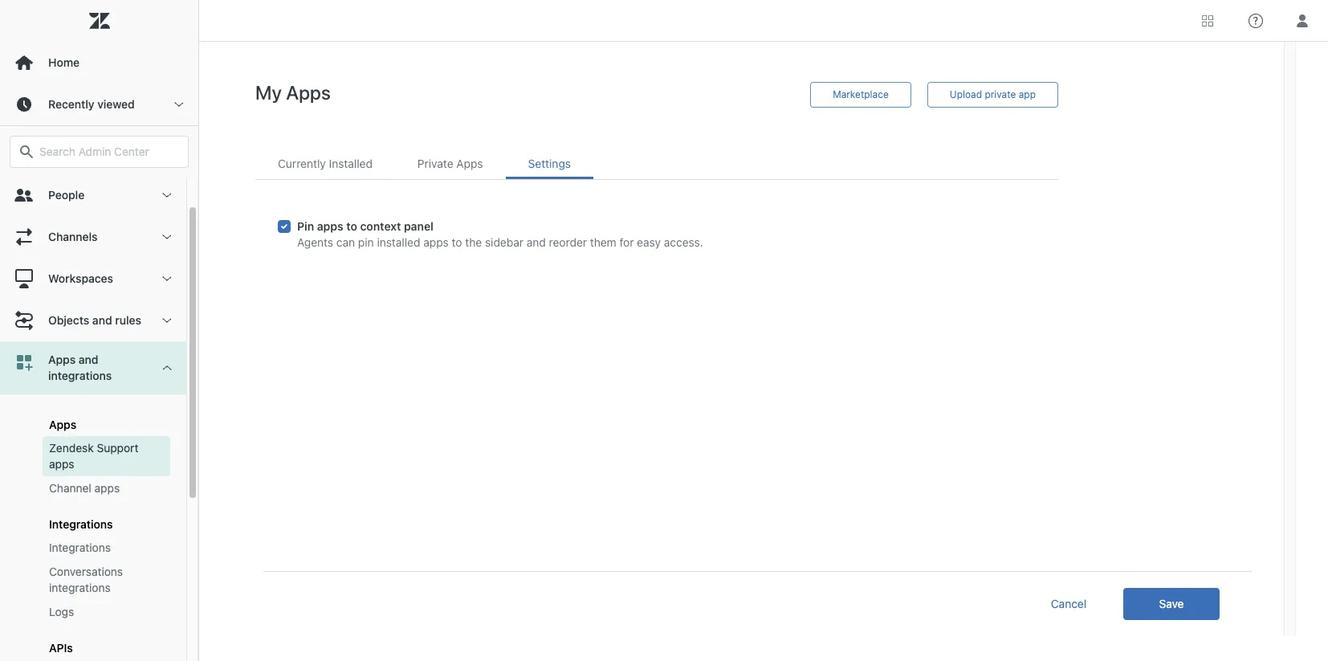 Task type: describe. For each thing, give the bounding box(es) containing it.
apps and integrations
[[48, 353, 112, 382]]

none search field inside primary element
[[2, 136, 197, 168]]

channels
[[48, 230, 98, 243]]

recently viewed button
[[0, 84, 198, 125]]

2 integrations element from the top
[[49, 540, 111, 556]]

apps and integrations button
[[0, 341, 186, 394]]

user menu image
[[1293, 10, 1313, 31]]

apis element
[[49, 641, 73, 655]]

integrations for second integrations element from the bottom of the apps and integrations group
[[49, 517, 113, 531]]

objects
[[48, 313, 89, 327]]

tree item inside primary element
[[0, 341, 186, 661]]

Search Admin Center field
[[39, 145, 178, 159]]

logs element
[[49, 604, 74, 620]]

integrations link
[[43, 536, 170, 560]]

1 vertical spatial apps
[[94, 481, 120, 495]]

zendesk support apps element
[[49, 440, 164, 472]]

logs link
[[43, 600, 170, 624]]

apps for apps and integrations
[[48, 353, 76, 366]]

zendesk products image
[[1203, 15, 1214, 26]]

apps for apps element
[[49, 418, 76, 431]]

zendesk support apps link
[[43, 436, 170, 476]]

conversations integrations
[[49, 565, 123, 594]]

and for objects
[[92, 313, 112, 327]]

workspaces
[[48, 272, 113, 285]]

conversations
[[49, 565, 123, 578]]

integrations inside dropdown button
[[48, 369, 112, 382]]

and for apps
[[79, 353, 98, 366]]

home
[[48, 55, 80, 69]]

zendesk
[[49, 441, 94, 455]]

apps and integrations group
[[0, 394, 186, 661]]

home button
[[0, 42, 198, 84]]



Task type: locate. For each thing, give the bounding box(es) containing it.
people button
[[0, 174, 186, 216]]

apps
[[49, 457, 74, 471], [94, 481, 120, 495]]

apis
[[49, 641, 73, 655]]

and inside dropdown button
[[92, 313, 112, 327]]

integrations down conversations
[[49, 581, 111, 594]]

integrations
[[48, 369, 112, 382], [49, 581, 111, 594]]

channel
[[49, 481, 91, 495]]

integrations element up integrations link
[[49, 517, 113, 531]]

channel apps
[[49, 481, 120, 495]]

1 vertical spatial integrations
[[49, 541, 111, 554]]

support
[[97, 441, 139, 455]]

logs
[[49, 605, 74, 619]]

integrations element
[[49, 517, 113, 531], [49, 540, 111, 556]]

None search field
[[2, 136, 197, 168]]

apps down zendesk
[[49, 457, 74, 471]]

1 integrations from the top
[[49, 517, 113, 531]]

tree containing people
[[0, 174, 198, 661]]

primary element
[[0, 0, 199, 661]]

apps
[[48, 353, 76, 366], [49, 418, 76, 431]]

and down objects and rules dropdown button
[[79, 353, 98, 366]]

and
[[92, 313, 112, 327], [79, 353, 98, 366]]

channel apps link
[[43, 476, 170, 500]]

0 vertical spatial integrations element
[[49, 517, 113, 531]]

1 vertical spatial and
[[79, 353, 98, 366]]

workspaces button
[[0, 258, 186, 300]]

apps down "objects"
[[48, 353, 76, 366]]

2 integrations from the top
[[49, 541, 111, 554]]

tree item
[[0, 341, 186, 661]]

and inside apps and integrations
[[79, 353, 98, 366]]

channel apps element
[[49, 480, 120, 496]]

objects and rules
[[48, 313, 141, 327]]

channels button
[[0, 216, 186, 258]]

0 horizontal spatial apps
[[49, 457, 74, 471]]

apps element
[[49, 418, 76, 431]]

integrations
[[49, 517, 113, 531], [49, 541, 111, 554]]

1 vertical spatial apps
[[49, 418, 76, 431]]

recently
[[48, 97, 94, 111]]

tree item containing apps and integrations
[[0, 341, 186, 661]]

and left the 'rules'
[[92, 313, 112, 327]]

1 horizontal spatial apps
[[94, 481, 120, 495]]

apps down zendesk support apps element
[[94, 481, 120, 495]]

0 vertical spatial integrations
[[49, 517, 113, 531]]

rules
[[115, 313, 141, 327]]

recently viewed
[[48, 97, 135, 111]]

integrations inside integrations link
[[49, 541, 111, 554]]

0 vertical spatial apps
[[48, 353, 76, 366]]

1 vertical spatial integrations
[[49, 581, 111, 594]]

integrations up integrations link
[[49, 517, 113, 531]]

people
[[48, 188, 85, 202]]

tree inside primary element
[[0, 174, 198, 661]]

apps inside group
[[49, 418, 76, 431]]

integrations for 2nd integrations element from the top of the apps and integrations group
[[49, 541, 111, 554]]

zendesk support apps
[[49, 441, 139, 471]]

0 vertical spatial integrations
[[48, 369, 112, 382]]

help image
[[1249, 13, 1264, 28]]

objects and rules button
[[0, 300, 186, 341]]

viewed
[[97, 97, 135, 111]]

conversations integrations link
[[43, 560, 170, 600]]

apps inside apps and integrations
[[48, 353, 76, 366]]

apps inside zendesk support apps
[[49, 457, 74, 471]]

1 vertical spatial integrations element
[[49, 540, 111, 556]]

integrations up conversations
[[49, 541, 111, 554]]

conversations integrations element
[[49, 564, 164, 596]]

integrations up apps element
[[48, 369, 112, 382]]

integrations inside conversations integrations
[[49, 581, 111, 594]]

tree
[[0, 174, 198, 661]]

apps up zendesk
[[49, 418, 76, 431]]

integrations element up conversations
[[49, 540, 111, 556]]

0 vertical spatial and
[[92, 313, 112, 327]]

1 integrations element from the top
[[49, 517, 113, 531]]

0 vertical spatial apps
[[49, 457, 74, 471]]



Task type: vqa. For each thing, say whether or not it's contained in the screenshot.
Community
no



